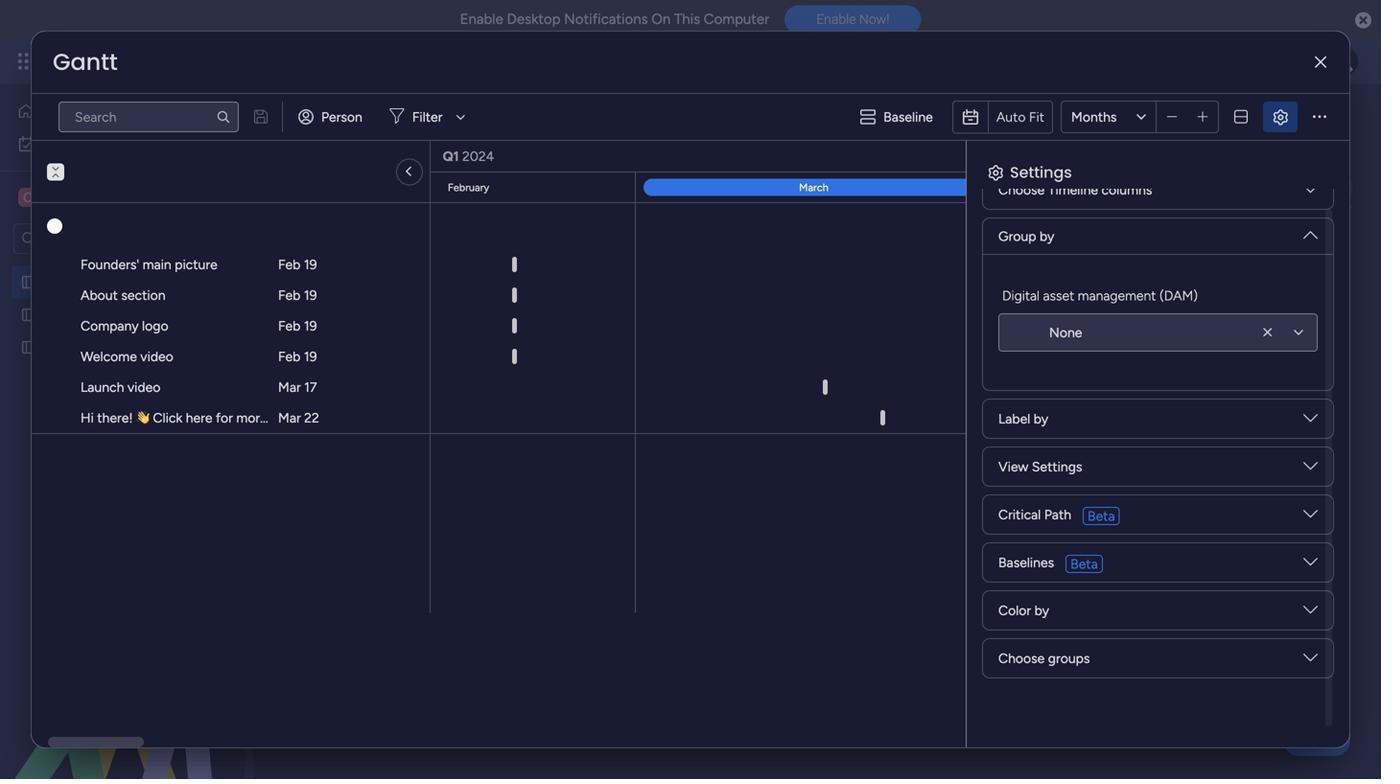 Task type: vqa. For each thing, say whether or not it's contained in the screenshot.
help
yes



Task type: locate. For each thing, give the bounding box(es) containing it.
by for label by
[[1034, 411, 1049, 427]]

by right group
[[1040, 228, 1055, 245]]

video for welcome video
[[140, 349, 173, 365]]

dapulse dropdown down arrow image
[[1304, 182, 1318, 204], [1304, 459, 1318, 481], [1304, 507, 1318, 529], [1304, 603, 1318, 625], [1304, 651, 1318, 673]]

beta down path
[[1071, 556, 1098, 573]]

0 vertical spatial choose
[[999, 182, 1045, 198]]

settings down fit
[[1010, 162, 1072, 183]]

february
[[448, 181, 489, 194]]

17
[[304, 379, 317, 396]]

mar 17
[[278, 379, 317, 396]]

public board image for website homepage redesign
[[20, 339, 38, 357]]

Search in workspace field
[[40, 228, 160, 250]]

creative down "v2 collapse up" icon
[[44, 188, 104, 207]]

by for group by
[[1040, 228, 1055, 245]]

enable for enable now!
[[817, 11, 856, 27]]

choose timeline columns
[[999, 182, 1152, 198]]

1 horizontal spatial asset
[[395, 99, 476, 142]]

beta
[[1088, 508, 1115, 525], [1071, 556, 1098, 573]]

workspace selection element
[[18, 186, 154, 209]]

view settings
[[999, 459, 1082, 475]]

online
[[693, 180, 732, 196]]

choose up group
[[999, 182, 1045, 198]]

video down logo
[[140, 349, 173, 365]]

beta right path
[[1088, 508, 1115, 525]]

search image
[[216, 109, 231, 125]]

angle right image
[[408, 164, 412, 181]]

0 vertical spatial more
[[330, 145, 361, 162]]

choose
[[999, 182, 1045, 198], [999, 651, 1045, 667]]

files view
[[794, 180, 855, 196]]

group by
[[999, 228, 1055, 245]]

2 vertical spatial dapulse dropdown down arrow image
[[1304, 555, 1318, 577]]

digital up learn
[[292, 99, 387, 142]]

hi
[[81, 410, 94, 426]]

1 horizontal spatial (dam)
[[702, 99, 800, 142]]

creative up website
[[45, 307, 96, 323]]

welcome
[[81, 349, 137, 365]]

2 feb from the top
[[278, 287, 301, 304]]

2 horizontal spatial (dam)
[[1160, 288, 1198, 304]]

more
[[330, 145, 361, 162], [236, 410, 267, 426]]

v2 minus image
[[1167, 110, 1177, 124]]

asset down founders'
[[87, 274, 118, 291]]

digital inside digital asset management (dam) heading
[[1002, 288, 1040, 304]]

2 19 from the top
[[304, 287, 317, 304]]

1 vertical spatial dapulse dropdown down arrow image
[[1304, 412, 1318, 433]]

john smith image
[[1328, 46, 1358, 77]]

1 vertical spatial public board image
[[20, 339, 38, 357]]

2 vertical spatial by
[[1035, 603, 1049, 619]]

(dam)
[[702, 99, 800, 142], [204, 274, 243, 291], [1160, 288, 1198, 304]]

0 vertical spatial dapulse dropdown down arrow image
[[1304, 221, 1318, 242]]

1 dapulse dropdown down arrow image from the top
[[1304, 182, 1318, 204]]

public board image for creative requests
[[20, 306, 38, 324]]

asset for digital asset management (dam) field
[[395, 99, 476, 142]]

management up none
[[1078, 288, 1156, 304]]

4 feb 19 from the top
[[278, 349, 317, 365]]

creative for creative assets
[[44, 188, 104, 207]]

mar left 17
[[278, 379, 301, 396]]

more right for on the left of page
[[236, 410, 267, 426]]

main
[[143, 257, 171, 273]]

digital down group
[[1002, 288, 1040, 304]]

0 vertical spatial by
[[1040, 228, 1055, 245]]

1 vertical spatial mar
[[278, 410, 301, 426]]

more dots image
[[1313, 110, 1327, 124]]

(dam) inside heading
[[1160, 288, 1198, 304]]

company logo
[[81, 318, 168, 334]]

digital
[[292, 99, 387, 142], [45, 274, 83, 291], [1002, 288, 1040, 304]]

2 dapulse dropdown down arrow image from the top
[[1304, 459, 1318, 481]]

19 for founders' main picture
[[304, 257, 317, 273]]

1 vertical spatial settings
[[1032, 459, 1082, 475]]

3 dapulse dropdown down arrow image from the top
[[1304, 555, 1318, 577]]

on
[[652, 11, 671, 28]]

lottie animation image
[[0, 586, 245, 780]]

by right label
[[1034, 411, 1049, 427]]

feb 19 for about section
[[278, 287, 317, 304]]

4 19 from the top
[[304, 349, 317, 365]]

choose left groups
[[999, 651, 1045, 667]]

1 vertical spatial creative
[[45, 307, 96, 323]]

management inside heading
[[1078, 288, 1156, 304]]

2 feb 19 from the top
[[278, 287, 317, 304]]

https://youtu.be/9x6_kyyrn_e
[[595, 145, 779, 162]]

dapulse dropdown down arrow image for choose groups
[[1304, 651, 1318, 673]]

0 vertical spatial mar
[[278, 379, 301, 396]]

v2 collapse up image
[[47, 170, 64, 183]]

3 19 from the top
[[304, 318, 317, 334]]

1 vertical spatial more
[[236, 410, 267, 426]]

welcome video
[[81, 349, 173, 365]]

logo
[[142, 318, 168, 334]]

help button
[[1284, 725, 1351, 757]]

enable for enable desktop notifications on this computer
[[460, 11, 503, 28]]

19 for about section
[[304, 287, 317, 304]]

0 vertical spatial public board image
[[20, 306, 38, 324]]

0 horizontal spatial view
[[825, 180, 855, 196]]

view right the "files"
[[825, 180, 855, 196]]

1 vertical spatial video
[[127, 379, 161, 396]]

team workload
[[413, 180, 505, 196]]

requests
[[99, 307, 151, 323]]

0 vertical spatial view
[[825, 180, 855, 196]]

dapulse dropdown down arrow image
[[1304, 221, 1318, 242], [1304, 412, 1318, 433], [1304, 555, 1318, 577]]

2 horizontal spatial digital asset management (dam)
[[1002, 288, 1198, 304]]

by right color
[[1035, 603, 1049, 619]]

enable left 'now!'
[[817, 11, 856, 27]]

activity
[[1128, 113, 1175, 129]]

digital asset management (dam) up learn more about this package of templates here: https://youtu.be/9x6_kyyrn_e
[[292, 99, 800, 142]]

digital asset management (dam) down founders' main picture
[[45, 274, 243, 291]]

management down the main
[[122, 274, 201, 291]]

2 mar from the top
[[278, 410, 301, 426]]

help
[[1300, 731, 1334, 751]]

1 feb 19 from the top
[[278, 257, 317, 273]]

label
[[999, 411, 1031, 427]]

2 horizontal spatial management
[[1078, 288, 1156, 304]]

critical path
[[999, 507, 1072, 523]]

1 vertical spatial choose
[[999, 651, 1045, 667]]

digital for digital asset management (dam) group
[[1002, 288, 1040, 304]]

digital asset management (dam) inside digital asset management (dam) group
[[1002, 288, 1198, 304]]

1 horizontal spatial digital asset management (dam)
[[292, 99, 800, 142]]

settings up path
[[1032, 459, 1082, 475]]

mar
[[278, 379, 301, 396], [278, 410, 301, 426]]

here
[[186, 410, 212, 426]]

view down label
[[999, 459, 1029, 475]]

mar left "22"
[[278, 410, 301, 426]]

baselines
[[999, 555, 1054, 571]]

public board image
[[20, 306, 38, 324], [20, 339, 38, 357]]

website homepage redesign
[[45, 340, 217, 356]]

section
[[121, 287, 166, 304]]

dapulse dropdown down arrow image for critical path
[[1304, 507, 1318, 529]]

1 public board image from the top
[[20, 306, 38, 324]]

1 feb from the top
[[278, 257, 301, 273]]

feb for about section
[[278, 287, 301, 304]]

assets
[[107, 188, 151, 207]]

list box
[[0, 262, 245, 623]]

management
[[484, 99, 695, 142], [122, 274, 201, 291], [1078, 288, 1156, 304]]

asset inside digital asset management (dam) heading
[[1043, 288, 1075, 304]]

digital asset management (dam) up none
[[1002, 288, 1198, 304]]

asset up package
[[395, 99, 476, 142]]

more inside button
[[330, 145, 361, 162]]

mar for mar 17
[[278, 379, 301, 396]]

color by
[[999, 603, 1049, 619]]

(dam) for digital asset management (dam) field
[[702, 99, 800, 142]]

Filter dashboard by text search field
[[59, 102, 239, 132]]

management up here:
[[484, 99, 695, 142]]

19
[[304, 257, 317, 273], [304, 287, 317, 304], [304, 318, 317, 334], [304, 349, 317, 365]]

None search field
[[59, 102, 239, 132]]

1 horizontal spatial more
[[330, 145, 361, 162]]

computer
[[704, 11, 770, 28]]

redesign
[[165, 340, 217, 356]]

digital right public board icon
[[45, 274, 83, 291]]

dapulse dropdown down arrow image for group
[[1304, 221, 1318, 242]]

dapulse x slim image
[[1315, 55, 1327, 69]]

5 dapulse dropdown down arrow image from the top
[[1304, 651, 1318, 673]]

package
[[428, 145, 479, 162]]

2 horizontal spatial asset
[[1043, 288, 1075, 304]]

by for color by
[[1035, 603, 1049, 619]]

management for digital asset management (dam) field
[[484, 99, 695, 142]]

1 mar from the top
[[278, 379, 301, 396]]

0 horizontal spatial (dam)
[[204, 274, 243, 291]]

filter
[[412, 109, 443, 125]]

→
[[344, 410, 357, 426]]

1 horizontal spatial enable
[[817, 11, 856, 27]]

my work option
[[12, 129, 233, 159]]

0 vertical spatial creative
[[44, 188, 104, 207]]

19 for welcome video
[[304, 349, 317, 365]]

2 public board image from the top
[[20, 339, 38, 357]]

1 horizontal spatial digital
[[292, 99, 387, 142]]

lottie animation element
[[0, 586, 245, 780]]

asset up none
[[1043, 288, 1075, 304]]

more right learn
[[330, 145, 361, 162]]

feb
[[278, 257, 301, 273], [278, 287, 301, 304], [278, 318, 301, 334], [278, 349, 301, 365]]

learn more about this package of templates here: https://youtu.be/9x6_kyyrn_e button
[[291, 142, 849, 165]]

2 enable from the left
[[817, 11, 856, 27]]

creative inside workspace selection element
[[44, 188, 104, 207]]

enable
[[460, 11, 503, 28], [817, 11, 856, 27]]

c
[[23, 189, 33, 206]]

video
[[140, 349, 173, 365], [127, 379, 161, 396]]

3 feb 19 from the top
[[278, 318, 317, 334]]

feb 19
[[278, 257, 317, 273], [278, 287, 317, 304], [278, 318, 317, 334], [278, 349, 317, 365]]

creative requests
[[45, 307, 151, 323]]

q1 2024
[[443, 148, 494, 165]]

2 horizontal spatial digital
[[1002, 288, 1040, 304]]

enable inside "enable now!" button
[[817, 11, 856, 27]]

0 vertical spatial beta
[[1088, 508, 1115, 525]]

1 19 from the top
[[304, 257, 317, 273]]

2 choose from the top
[[999, 651, 1045, 667]]

feb 19 for welcome video
[[278, 349, 317, 365]]

1 choose from the top
[[999, 182, 1045, 198]]

feb for founders' main picture
[[278, 257, 301, 273]]

0 horizontal spatial enable
[[460, 11, 503, 28]]

4 dapulse dropdown down arrow image from the top
[[1304, 603, 1318, 625]]

public board image left website
[[20, 339, 38, 357]]

1 dapulse dropdown down arrow image from the top
[[1304, 221, 1318, 242]]

3 dapulse dropdown down arrow image from the top
[[1304, 507, 1318, 529]]

feb for company logo
[[278, 318, 301, 334]]

filter board by person image
[[624, 230, 655, 249]]

enable left desktop
[[460, 11, 503, 28]]

4 feb from the top
[[278, 349, 301, 365]]

0 vertical spatial video
[[140, 349, 173, 365]]

creative assets
[[44, 188, 151, 207]]

digital asset management (dam) for digital asset management (dam) group
[[1002, 288, 1198, 304]]

path
[[1044, 507, 1072, 523]]

1 vertical spatial view
[[999, 459, 1029, 475]]

fit
[[1029, 109, 1045, 125]]

video up 👋
[[127, 379, 161, 396]]

collapse board header image
[[1332, 180, 1348, 196]]

add to favorites image
[[846, 111, 865, 130]]

home link
[[12, 96, 233, 127]]

2 dapulse dropdown down arrow image from the top
[[1304, 412, 1318, 433]]

dapulse dropdown down arrow image for choose timeline columns
[[1304, 182, 1318, 204]]

docs
[[735, 180, 766, 196]]

public board image down public board icon
[[20, 306, 38, 324]]

management for digital asset management (dam) group
[[1078, 288, 1156, 304]]

choose for choose timeline columns
[[999, 182, 1045, 198]]

1 horizontal spatial management
[[484, 99, 695, 142]]

there!
[[97, 410, 133, 426]]

option
[[0, 265, 245, 269]]

1 enable from the left
[[460, 11, 503, 28]]

digital for digital asset management (dam) field
[[292, 99, 387, 142]]

3 feb from the top
[[278, 318, 301, 334]]

(dam) for digital asset management (dam) group
[[1160, 288, 1198, 304]]

list box containing digital asset management (dam)
[[0, 262, 245, 623]]

1 vertical spatial by
[[1034, 411, 1049, 427]]

1 vertical spatial beta
[[1071, 556, 1098, 573]]

select product image
[[17, 52, 36, 71]]



Task type: describe. For each thing, give the bounding box(es) containing it.
my
[[44, 136, 63, 152]]

v2 split view image
[[1235, 110, 1248, 124]]

creative for creative requests
[[45, 307, 96, 323]]

choose groups
[[999, 651, 1090, 667]]

invite / 1 button
[[1219, 106, 1314, 136]]

choose for choose groups
[[999, 651, 1045, 667]]

founders'
[[81, 257, 139, 273]]

0 horizontal spatial digital asset management (dam)
[[45, 274, 243, 291]]

product
[[601, 266, 642, 280]]

auto fit
[[996, 109, 1045, 125]]

auto
[[996, 109, 1026, 125]]

months
[[1072, 109, 1117, 125]]

19 for company logo
[[304, 318, 317, 334]]

beta for critical path
[[1088, 508, 1115, 525]]

mar 22
[[278, 410, 319, 426]]

Gantt field
[[48, 46, 123, 78]]

notifications
[[564, 11, 648, 28]]

v2 plus image
[[1198, 110, 1208, 124]]

0 horizontal spatial digital
[[45, 274, 83, 291]]

desktop
[[507, 11, 561, 28]]

founders' main picture
[[81, 257, 217, 273]]

this
[[403, 145, 425, 162]]

march
[[799, 181, 829, 194]]

label by
[[999, 411, 1049, 427]]

auto fit button
[[989, 101, 1052, 132]]

home
[[42, 103, 79, 119]]

online docs button
[[679, 173, 780, 203]]

dapulse dropdown down arrow image for view settings
[[1304, 459, 1318, 481]]

for
[[216, 410, 233, 426]]

asset for digital asset management (dam) group
[[1043, 288, 1075, 304]]

my work link
[[12, 129, 233, 159]]

1
[[1300, 113, 1306, 129]]

digital asset management (dam) for digital asset management (dam) field
[[292, 99, 800, 142]]

add view image
[[881, 181, 889, 195]]

👋
[[136, 410, 150, 426]]

digital asset management (dam) group
[[999, 286, 1318, 352]]

activity button
[[1121, 106, 1211, 136]]

click
[[153, 410, 182, 426]]

integrate button
[[1009, 168, 1195, 208]]

learn more about this package of templates here: https://youtu.be/9x6_kyyrn_e
[[294, 145, 779, 162]]

gantt
[[53, 46, 118, 78]]

Digital asset management (DAM) field
[[287, 99, 805, 142]]

none
[[1049, 325, 1082, 341]]

0 horizontal spatial more
[[236, 410, 267, 426]]

2024
[[462, 148, 494, 165]]

1 horizontal spatial view
[[999, 459, 1029, 475]]

my work
[[44, 136, 95, 152]]

color
[[999, 603, 1031, 619]]

filter button
[[382, 102, 472, 132]]

public board image
[[20, 273, 38, 292]]

enable now! button
[[785, 5, 921, 34]]

homepage
[[98, 340, 162, 356]]

person button
[[291, 102, 374, 132]]

collaborative whiteboard online docs
[[534, 180, 766, 196]]

company
[[81, 318, 139, 334]]

launch video
[[81, 379, 161, 396]]

groups
[[1048, 651, 1090, 667]]

timeline
[[1048, 182, 1098, 198]]

feb 19 for company logo
[[278, 318, 317, 334]]

0 horizontal spatial asset
[[87, 274, 118, 291]]

enable desktop notifications on this computer
[[460, 11, 770, 28]]

about
[[81, 287, 118, 304]]

invite
[[1255, 113, 1288, 129]]

workload
[[448, 180, 505, 196]]

invite / 1
[[1255, 113, 1306, 129]]

here:
[[561, 145, 591, 162]]

digital asset management (dam) heading
[[1002, 286, 1198, 306]]

mar for mar 22
[[278, 410, 301, 426]]

view inside button
[[825, 180, 855, 196]]

arrow down image
[[449, 106, 472, 129]]

monday button
[[50, 36, 306, 86]]

beta for baselines
[[1071, 556, 1098, 573]]

this
[[674, 11, 700, 28]]

baseline
[[884, 109, 933, 125]]

dapulse dropdown down arrow image for color by
[[1304, 603, 1318, 625]]

0 horizontal spatial management
[[122, 274, 201, 291]]

dapulse close image
[[1355, 11, 1372, 31]]

learn
[[294, 145, 327, 162]]

files
[[794, 180, 821, 196]]

feb for welcome video
[[278, 349, 301, 365]]

files view button
[[780, 173, 869, 203]]

monday
[[85, 50, 151, 72]]

baseline button
[[853, 102, 945, 132]]

feb 19 for founders' main picture
[[278, 257, 317, 273]]

/
[[1291, 113, 1297, 129]]

of
[[482, 145, 495, 162]]

about
[[364, 145, 400, 162]]

22
[[304, 410, 319, 426]]

home option
[[12, 96, 233, 127]]

website
[[45, 340, 94, 356]]

enable now!
[[817, 11, 890, 27]]

video for launch video
[[127, 379, 161, 396]]

integrate
[[1042, 180, 1097, 196]]

work
[[66, 136, 95, 152]]

team
[[413, 180, 445, 196]]

launch
[[81, 379, 124, 396]]

dapulse dropdown down arrow image for label
[[1304, 412, 1318, 433]]

now!
[[859, 11, 890, 27]]

templates
[[498, 145, 558, 162]]

person
[[321, 109, 362, 125]]

critical
[[999, 507, 1041, 523]]

v2 collapse down image
[[47, 157, 64, 169]]

team workload button
[[398, 173, 519, 203]]

columns
[[1102, 182, 1152, 198]]

picture
[[175, 257, 217, 273]]

information
[[271, 410, 340, 426]]

workspace image
[[18, 187, 37, 208]]

0 vertical spatial settings
[[1010, 162, 1072, 183]]



